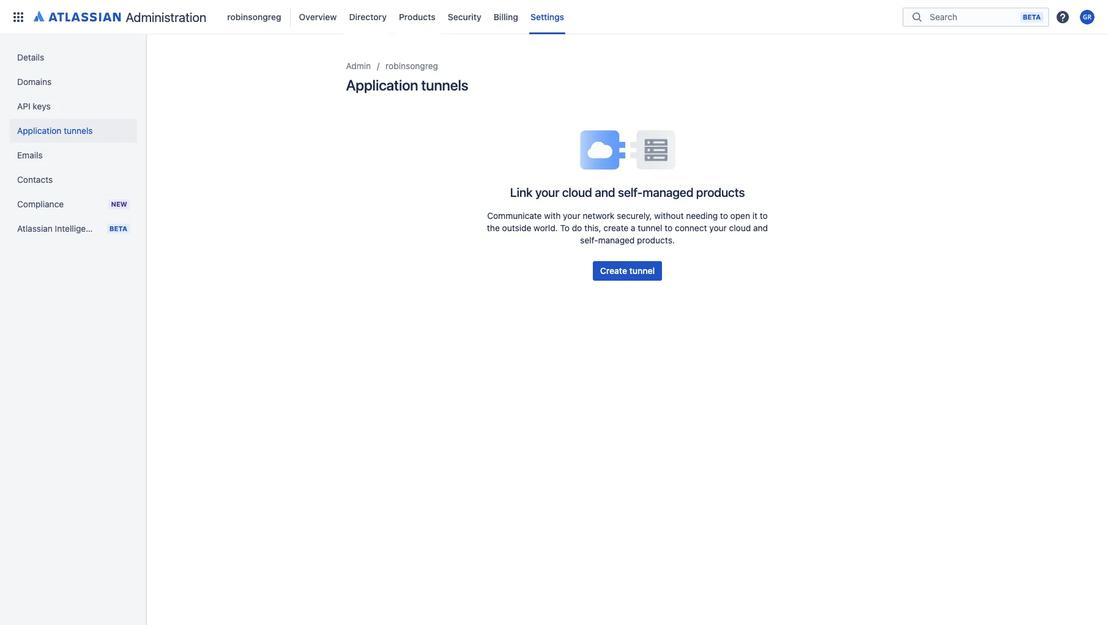 Task type: locate. For each thing, give the bounding box(es) containing it.
products link
[[395, 7, 439, 27]]

1 vertical spatial application
[[17, 125, 61, 136]]

1 vertical spatial robinsongreg
[[386, 61, 438, 71]]

1 horizontal spatial managed
[[643, 185, 693, 199]]

domains link
[[10, 70, 137, 94]]

appswitcher icon image
[[11, 9, 26, 24]]

0 vertical spatial and
[[595, 185, 615, 199]]

link
[[510, 185, 533, 199]]

0 horizontal spatial and
[[595, 185, 615, 199]]

it
[[752, 210, 757, 221]]

global navigation element
[[7, 0, 902, 34]]

2 horizontal spatial your
[[709, 223, 727, 233]]

admin
[[346, 61, 371, 71]]

tunnels
[[421, 76, 468, 94], [64, 125, 93, 136]]

administration link
[[29, 7, 211, 27]]

beta
[[1023, 13, 1041, 20]]

to
[[720, 210, 728, 221], [760, 210, 768, 221], [665, 223, 673, 233]]

your up do
[[563, 210, 580, 221]]

link your cloud and self-managed products
[[510, 185, 745, 199]]

0 vertical spatial application tunnels
[[346, 76, 468, 94]]

0 vertical spatial robinsongreg
[[227, 11, 281, 22]]

application down keys
[[17, 125, 61, 136]]

1 vertical spatial tunnel
[[629, 266, 655, 276]]

overview
[[299, 11, 337, 22]]

directory
[[349, 11, 387, 22]]

0 horizontal spatial your
[[535, 185, 559, 199]]

0 horizontal spatial application
[[17, 125, 61, 136]]

products
[[399, 11, 435, 22]]

open
[[730, 210, 750, 221]]

robinsongreg inside global navigation element
[[227, 11, 281, 22]]

your down needing
[[709, 223, 727, 233]]

1 horizontal spatial and
[[753, 223, 768, 233]]

1 horizontal spatial robinsongreg link
[[386, 59, 438, 73]]

keys
[[33, 101, 51, 111]]

help icon image
[[1055, 9, 1070, 24]]

0 horizontal spatial cloud
[[562, 185, 592, 199]]

atlassian image
[[34, 9, 121, 23], [34, 9, 121, 23]]

tunnel inside button
[[629, 266, 655, 276]]

0 horizontal spatial robinsongreg link
[[224, 7, 285, 27]]

the
[[487, 223, 500, 233]]

details link
[[10, 45, 137, 70]]

1 vertical spatial and
[[753, 223, 768, 233]]

application tunnels down keys
[[17, 125, 93, 136]]

1 horizontal spatial tunnels
[[421, 76, 468, 94]]

contacts
[[17, 174, 53, 185]]

create tunnel button
[[593, 261, 662, 281]]

self- down this,
[[580, 235, 598, 245]]

robinsongreg for robinsongreg link in global navigation element
[[227, 11, 281, 22]]

0 vertical spatial tunnels
[[421, 76, 468, 94]]

2 vertical spatial your
[[709, 223, 727, 233]]

0 vertical spatial tunnel
[[638, 223, 662, 233]]

0 horizontal spatial robinsongreg
[[227, 11, 281, 22]]

new
[[111, 200, 127, 208]]

tunnel right create
[[629, 266, 655, 276]]

0 horizontal spatial tunnels
[[64, 125, 93, 136]]

security
[[448, 11, 481, 22]]

connect
[[675, 223, 707, 233]]

domains
[[17, 76, 52, 87]]

create
[[600, 266, 627, 276]]

to right the it
[[760, 210, 768, 221]]

0 horizontal spatial application tunnels
[[17, 125, 93, 136]]

managed up "without"
[[643, 185, 693, 199]]

1 horizontal spatial application
[[346, 76, 418, 94]]

0 vertical spatial robinsongreg link
[[224, 7, 285, 27]]

0 horizontal spatial to
[[665, 223, 673, 233]]

securely,
[[617, 210, 652, 221]]

robinsongreg link
[[224, 7, 285, 27], [386, 59, 438, 73]]

application tunnels
[[346, 76, 468, 94], [17, 125, 93, 136]]

0 horizontal spatial self-
[[580, 235, 598, 245]]

managed down create
[[598, 235, 635, 245]]

security link
[[444, 7, 485, 27]]

emails link
[[10, 143, 137, 168]]

tunnel up products.
[[638, 223, 662, 233]]

to left open
[[720, 210, 728, 221]]

your up with
[[535, 185, 559, 199]]

1 vertical spatial your
[[563, 210, 580, 221]]

world.
[[534, 223, 558, 233]]

api keys
[[17, 101, 51, 111]]

robinsongreg link inside global navigation element
[[224, 7, 285, 27]]

1 horizontal spatial self-
[[618, 185, 643, 199]]

and down the it
[[753, 223, 768, 233]]

1 horizontal spatial cloud
[[729, 223, 751, 233]]

1 vertical spatial robinsongreg link
[[386, 59, 438, 73]]

network
[[583, 210, 615, 221]]

managed
[[643, 185, 693, 199], [598, 235, 635, 245]]

application
[[346, 76, 418, 94], [17, 125, 61, 136]]

application down admin link
[[346, 76, 418, 94]]

1 vertical spatial cloud
[[729, 223, 751, 233]]

cloud
[[562, 185, 592, 199], [729, 223, 751, 233]]

1 vertical spatial self-
[[580, 235, 598, 245]]

1 horizontal spatial your
[[563, 210, 580, 221]]

1 vertical spatial tunnels
[[64, 125, 93, 136]]

search icon image
[[910, 11, 924, 23]]

your
[[535, 185, 559, 199], [563, 210, 580, 221], [709, 223, 727, 233]]

robinsongreg
[[227, 11, 281, 22], [386, 61, 438, 71]]

0 vertical spatial application
[[346, 76, 418, 94]]

Search field
[[926, 6, 1020, 28]]

1 horizontal spatial robinsongreg
[[386, 61, 438, 71]]

0 horizontal spatial managed
[[598, 235, 635, 245]]

managed inside communicate with your network securely, without needing to open it to the outside world. to do this, create a tunnel to connect your cloud and self-managed products.
[[598, 235, 635, 245]]

billing
[[494, 11, 518, 22]]

compliance
[[17, 199, 64, 209]]

application tunnels down admin link
[[346, 76, 468, 94]]

with
[[544, 210, 561, 221]]

1 vertical spatial managed
[[598, 235, 635, 245]]

and up network
[[595, 185, 615, 199]]

create tunnel
[[600, 266, 655, 276]]

create
[[604, 223, 628, 233]]

self- up 'securely,'
[[618, 185, 643, 199]]

and
[[595, 185, 615, 199], [753, 223, 768, 233]]

0 vertical spatial your
[[535, 185, 559, 199]]

cloud up network
[[562, 185, 592, 199]]

self- inside communicate with your network securely, without needing to open it to the outside world. to do this, create a tunnel to connect your cloud and self-managed products.
[[580, 235, 598, 245]]

a
[[631, 223, 635, 233]]

to down "without"
[[665, 223, 673, 233]]

account image
[[1080, 9, 1095, 24]]

self-
[[618, 185, 643, 199], [580, 235, 598, 245]]

beta
[[109, 225, 127, 233]]

2 horizontal spatial to
[[760, 210, 768, 221]]

cloud down open
[[729, 223, 751, 233]]

without
[[654, 210, 684, 221]]

0 vertical spatial cloud
[[562, 185, 592, 199]]

1 horizontal spatial to
[[720, 210, 728, 221]]

tunnel
[[638, 223, 662, 233], [629, 266, 655, 276]]



Task type: describe. For each thing, give the bounding box(es) containing it.
overview link
[[295, 7, 340, 27]]

administration
[[126, 9, 206, 24]]

outside
[[502, 223, 531, 233]]

settings link
[[527, 7, 568, 27]]

to
[[560, 223, 570, 233]]

application inside application tunnels link
[[17, 125, 61, 136]]

directory link
[[345, 7, 390, 27]]

details
[[17, 52, 44, 62]]

0 vertical spatial self-
[[618, 185, 643, 199]]

atlassian
[[17, 223, 53, 234]]

and inside communicate with your network securely, without needing to open it to the outside world. to do this, create a tunnel to connect your cloud and self-managed products.
[[753, 223, 768, 233]]

1 horizontal spatial application tunnels
[[346, 76, 468, 94]]

robinsongreg for the bottom robinsongreg link
[[386, 61, 438, 71]]

tunnel inside communicate with your network securely, without needing to open it to the outside world. to do this, create a tunnel to connect your cloud and self-managed products.
[[638, 223, 662, 233]]

contacts link
[[10, 168, 137, 192]]

administration banner
[[0, 0, 1108, 34]]

products
[[696, 185, 745, 199]]

atlassian intelligence
[[17, 223, 100, 234]]

api
[[17, 101, 30, 111]]

1 vertical spatial application tunnels
[[17, 125, 93, 136]]

0 vertical spatial managed
[[643, 185, 693, 199]]

tunnels inside application tunnels link
[[64, 125, 93, 136]]

cloud inside communicate with your network securely, without needing to open it to the outside world. to do this, create a tunnel to connect your cloud and self-managed products.
[[729, 223, 751, 233]]

communicate
[[487, 210, 542, 221]]

needing
[[686, 210, 718, 221]]

settings
[[530, 11, 564, 22]]

admin link
[[346, 59, 371, 73]]

communicate with your network securely, without needing to open it to the outside world. to do this, create a tunnel to connect your cloud and self-managed products.
[[487, 210, 768, 245]]

api keys link
[[10, 94, 137, 119]]

toggle navigation image
[[135, 49, 162, 73]]

do
[[572, 223, 582, 233]]

intelligence
[[55, 223, 100, 234]]

billing link
[[490, 7, 522, 27]]

emails
[[17, 150, 43, 160]]

this,
[[584, 223, 601, 233]]

application tunnels link
[[10, 119, 137, 143]]

products.
[[637, 235, 675, 245]]



Task type: vqa. For each thing, say whether or not it's contained in the screenshot.
Application tunnels link
yes



